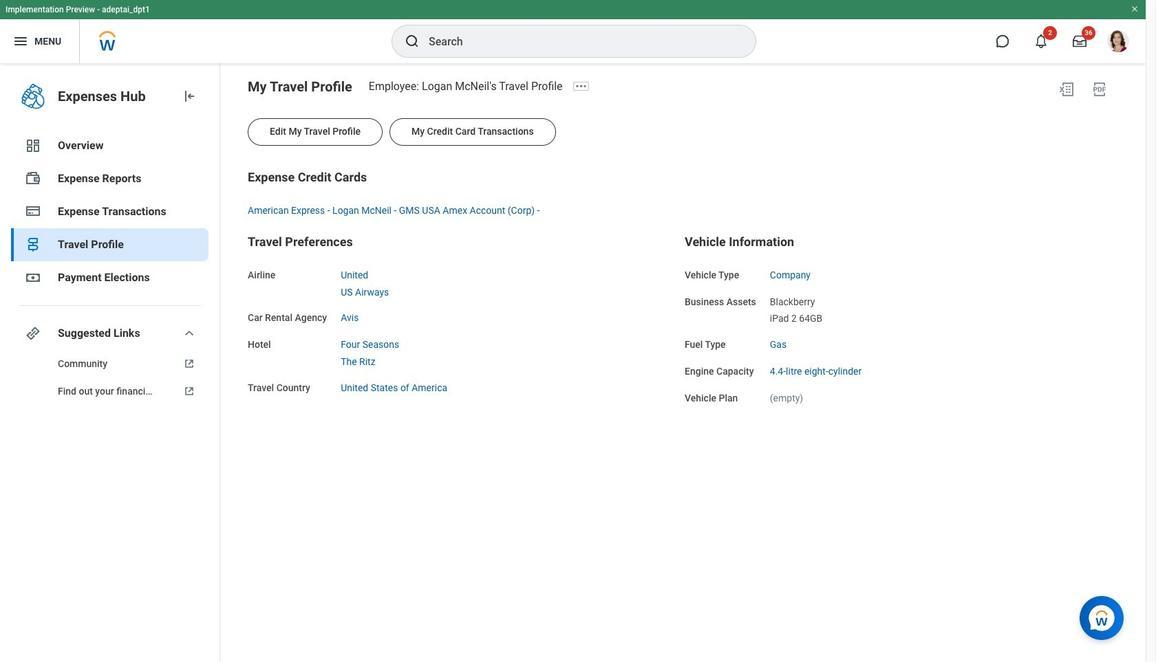 Task type: describe. For each thing, give the bounding box(es) containing it.
close environment banner image
[[1131, 5, 1139, 13]]

ext link image
[[181, 357, 198, 371]]

dashboard image
[[25, 138, 41, 154]]

ext link image
[[181, 385, 198, 399]]

transformation import image
[[181, 88, 198, 105]]

navigation pane region
[[0, 63, 220, 663]]

blackberry element
[[770, 294, 815, 307]]

search image
[[404, 33, 421, 50]]

dollar image
[[25, 270, 41, 286]]

task pay image
[[25, 171, 41, 187]]



Task type: locate. For each thing, give the bounding box(es) containing it.
justify image
[[12, 33, 29, 50]]

inbox large image
[[1073, 34, 1087, 48]]

employee: logan mcneil's travel profile element
[[369, 80, 571, 93]]

profile logan mcneil image
[[1108, 30, 1130, 55]]

link image
[[25, 326, 41, 342]]

banner
[[0, 0, 1146, 63]]

chevron down small image
[[181, 326, 198, 342]]

group
[[248, 169, 1108, 217], [248, 234, 671, 395], [685, 234, 1108, 406]]

ipad 2 64gb element
[[770, 311, 823, 324]]

expenses hub element
[[58, 87, 170, 106]]

Search Workday  search field
[[429, 26, 728, 56]]

items selected list
[[341, 267, 411, 299], [770, 294, 845, 326], [341, 337, 421, 369]]

credit card image
[[25, 203, 41, 220]]

notifications large image
[[1035, 34, 1048, 48]]

timeline milestone image
[[25, 237, 41, 253]]

export to excel image
[[1059, 81, 1075, 98]]

view printable version (pdf) image
[[1092, 81, 1108, 98]]



Task type: vqa. For each thing, say whether or not it's contained in the screenshot.
close environment banner icon
yes



